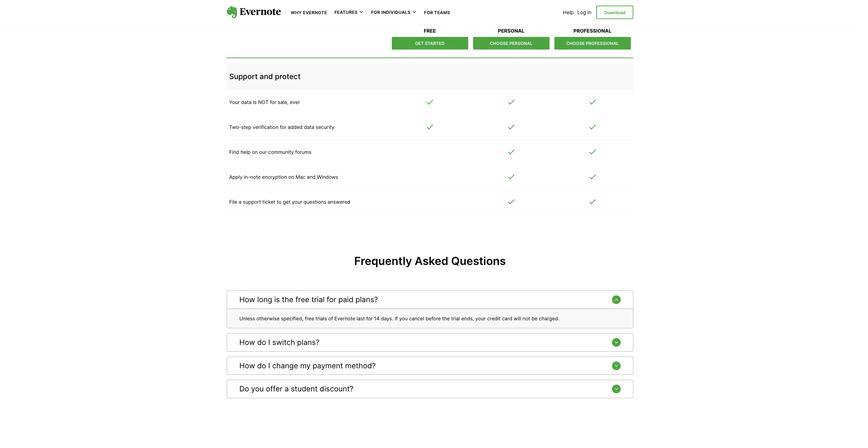 Task type: describe. For each thing, give the bounding box(es) containing it.
be
[[532, 316, 537, 322]]

questions
[[451, 255, 506, 268]]

1 vertical spatial free
[[305, 316, 314, 322]]

why
[[291, 10, 302, 15]]

of
[[328, 316, 333, 322]]

two-
[[229, 124, 241, 130]]

export
[[265, 16, 280, 22]]

how do i change my payment method?
[[239, 362, 376, 370]]

0 vertical spatial trial
[[311, 295, 325, 304]]

two-step verification for added data security
[[229, 124, 334, 130]]

not
[[523, 316, 530, 322]]

choose personal
[[490, 41, 533, 46]]

your
[[229, 99, 240, 105]]

how long is the free trial for paid plans?
[[239, 295, 378, 304]]

sale,
[[278, 99, 288, 105]]

choose for personal
[[490, 41, 509, 46]]

before
[[426, 316, 441, 322]]

trials
[[316, 316, 327, 322]]

get started link
[[392, 37, 468, 49]]

do
[[239, 385, 249, 394]]

evernote logo image
[[227, 6, 281, 18]]

0 horizontal spatial data
[[241, 99, 252, 105]]

answered
[[328, 199, 350, 205]]

card
[[502, 316, 512, 322]]

1 vertical spatial you
[[251, 385, 264, 394]]

specified,
[[281, 316, 304, 322]]

credit
[[487, 316, 501, 322]]

features button
[[334, 9, 364, 15]]

find help on our community forums
[[229, 149, 311, 155]]

0 vertical spatial professional
[[574, 28, 612, 34]]

0 horizontal spatial the
[[282, 295, 293, 304]]

file
[[229, 199, 237, 205]]

if
[[395, 316, 398, 322]]

for individuals
[[371, 10, 410, 15]]

teams
[[434, 10, 450, 15]]

0 horizontal spatial and
[[260, 72, 273, 81]]

added
[[288, 124, 303, 130]]

0 vertical spatial free
[[295, 295, 309, 304]]

how do i switch plans?
[[239, 338, 319, 347]]

asked
[[415, 255, 448, 268]]

0 horizontal spatial plans?
[[297, 338, 319, 347]]

charged.
[[539, 316, 559, 322]]

choose for professional
[[566, 41, 585, 46]]

log in link
[[577, 9, 591, 15]]

started
[[425, 41, 445, 46]]

file a support ticket to get your questions answered
[[229, 199, 350, 205]]

evernote inside 'link'
[[303, 10, 327, 15]]

forums
[[295, 149, 311, 155]]

encryption
[[262, 174, 287, 180]]

help link
[[563, 9, 574, 15]]

for individuals button
[[371, 9, 417, 15]]

last
[[357, 316, 365, 322]]

questions
[[304, 199, 326, 205]]

find
[[229, 149, 239, 155]]

pdf
[[254, 16, 264, 22]]

ticket
[[262, 199, 275, 205]]

0 horizontal spatial your
[[292, 199, 302, 205]]

in-
[[244, 174, 250, 180]]

support
[[243, 199, 261, 205]]

offer
[[266, 385, 283, 394]]

log
[[577, 9, 586, 15]]

0 vertical spatial on
[[252, 149, 258, 155]]

paid
[[338, 295, 353, 304]]

free
[[424, 28, 436, 34]]

1 vertical spatial and
[[307, 174, 316, 180]]

our
[[259, 149, 267, 155]]

choose professional
[[566, 41, 619, 46]]

1 vertical spatial data
[[304, 124, 314, 130]]

do for switch
[[257, 338, 266, 347]]

for for for individuals
[[371, 10, 380, 15]]

do you offer a student discount?
[[239, 385, 353, 394]]

controls
[[281, 16, 300, 22]]

frequently asked questions
[[354, 255, 506, 268]]

individuals
[[381, 10, 410, 15]]

advanced
[[229, 16, 253, 22]]

method?
[[345, 362, 376, 370]]

discount?
[[320, 385, 353, 394]]

protect
[[275, 72, 301, 81]]

get
[[415, 41, 424, 46]]

1 vertical spatial trial
[[451, 316, 460, 322]]



Task type: locate. For each thing, give the bounding box(es) containing it.
how for how do i switch plans?
[[239, 338, 255, 347]]

1 vertical spatial how
[[239, 338, 255, 347]]

ever
[[290, 99, 300, 105]]

plans?
[[355, 295, 378, 304], [297, 338, 319, 347]]

and right mac
[[307, 174, 316, 180]]

free
[[295, 295, 309, 304], [305, 316, 314, 322]]

2 choose from the left
[[566, 41, 585, 46]]

download link
[[596, 5, 633, 19]]

2 how from the top
[[239, 338, 255, 347]]

your right ends,
[[475, 316, 486, 322]]

student
[[291, 385, 318, 394]]

evernote right why
[[303, 10, 327, 15]]

professional inside choose professional link
[[586, 41, 619, 46]]

switch
[[272, 338, 295, 347]]

do left change
[[257, 362, 266, 370]]

how down unless
[[239, 338, 255, 347]]

3 how from the top
[[239, 362, 255, 370]]

1 vertical spatial plans?
[[297, 338, 319, 347]]

1 horizontal spatial on
[[288, 174, 294, 180]]

0 vertical spatial do
[[257, 338, 266, 347]]

1 horizontal spatial evernote
[[334, 316, 355, 322]]

the up specified,
[[282, 295, 293, 304]]

0 vertical spatial personal
[[498, 28, 525, 34]]

advanced pdf export controls
[[229, 16, 300, 22]]

1 vertical spatial the
[[442, 316, 450, 322]]

data right added
[[304, 124, 314, 130]]

help
[[563, 9, 574, 15]]

for left added
[[280, 124, 286, 130]]

cancel
[[409, 316, 424, 322]]

1 horizontal spatial data
[[304, 124, 314, 130]]

step
[[241, 124, 251, 130]]

choose professional link
[[554, 37, 631, 49]]

0 horizontal spatial for
[[371, 10, 380, 15]]

1 horizontal spatial choose
[[566, 41, 585, 46]]

the right before
[[442, 316, 450, 322]]

1 do from the top
[[257, 338, 266, 347]]

0 vertical spatial data
[[241, 99, 252, 105]]

note
[[250, 174, 261, 180]]

0 horizontal spatial evernote
[[303, 10, 327, 15]]

1 horizontal spatial your
[[475, 316, 486, 322]]

your
[[292, 199, 302, 205], [475, 316, 486, 322]]

0 horizontal spatial a
[[239, 199, 241, 205]]

for
[[371, 10, 380, 15], [424, 10, 433, 15]]

1 horizontal spatial for
[[424, 10, 433, 15]]

0 horizontal spatial is
[[253, 99, 257, 105]]

is right 'long'
[[274, 295, 280, 304]]

1 vertical spatial is
[[274, 295, 280, 304]]

community
[[268, 149, 294, 155]]

1 choose from the left
[[490, 41, 509, 46]]

payment
[[313, 362, 343, 370]]

long
[[257, 295, 272, 304]]

1 vertical spatial i
[[268, 362, 270, 370]]

security
[[316, 124, 334, 130]]

to
[[277, 199, 281, 205]]

your right get
[[292, 199, 302, 205]]

i for switch
[[268, 338, 270, 347]]

1 how from the top
[[239, 295, 255, 304]]

support
[[229, 72, 258, 81]]

0 vertical spatial and
[[260, 72, 273, 81]]

do left "switch"
[[257, 338, 266, 347]]

1 vertical spatial evernote
[[334, 316, 355, 322]]

0 vertical spatial evernote
[[303, 10, 327, 15]]

1 vertical spatial professional
[[586, 41, 619, 46]]

choose
[[490, 41, 509, 46], [566, 41, 585, 46]]

features
[[334, 10, 358, 15]]

i for change
[[268, 362, 270, 370]]

how left 'long'
[[239, 295, 255, 304]]

0 vertical spatial plans?
[[355, 295, 378, 304]]

plans? up how do i change my payment method? at left bottom
[[297, 338, 319, 347]]

will
[[514, 316, 521, 322]]

2 i from the top
[[268, 362, 270, 370]]

you
[[399, 316, 408, 322], [251, 385, 264, 394]]

trial up trials
[[311, 295, 325, 304]]

do
[[257, 338, 266, 347], [257, 362, 266, 370]]

0 vertical spatial i
[[268, 338, 270, 347]]

frequently
[[354, 255, 412, 268]]

is
[[253, 99, 257, 105], [274, 295, 280, 304]]

free left trials
[[305, 316, 314, 322]]

choose personal link
[[473, 37, 550, 49]]

14
[[374, 316, 380, 322]]

personal
[[498, 28, 525, 34], [510, 41, 533, 46]]

1 vertical spatial on
[[288, 174, 294, 180]]

for inside button
[[371, 10, 380, 15]]

for left individuals
[[371, 10, 380, 15]]

unless
[[239, 316, 255, 322]]

do for change
[[257, 362, 266, 370]]

0 vertical spatial you
[[399, 316, 408, 322]]

1 i from the top
[[268, 338, 270, 347]]

0 vertical spatial your
[[292, 199, 302, 205]]

2 vertical spatial how
[[239, 362, 255, 370]]

verification
[[253, 124, 279, 130]]

your data is not for sale, ever
[[229, 99, 300, 105]]

is for not
[[253, 99, 257, 105]]

trial left ends,
[[451, 316, 460, 322]]

apply in-note encryption on mac and windows
[[229, 174, 338, 180]]

1 vertical spatial do
[[257, 362, 266, 370]]

1 horizontal spatial plans?
[[355, 295, 378, 304]]

mac
[[296, 174, 305, 180]]

free up specified,
[[295, 295, 309, 304]]

1 vertical spatial personal
[[510, 41, 533, 46]]

1 horizontal spatial trial
[[451, 316, 460, 322]]

how up "do"
[[239, 362, 255, 370]]

on left the our
[[252, 149, 258, 155]]

0 vertical spatial how
[[239, 295, 255, 304]]

you right if
[[399, 316, 408, 322]]

for for for teams
[[424, 10, 433, 15]]

for left paid at left
[[327, 295, 336, 304]]

why evernote link
[[291, 9, 327, 15]]

professional
[[574, 28, 612, 34], [586, 41, 619, 46]]

and
[[260, 72, 273, 81], [307, 174, 316, 180]]

otherwise
[[256, 316, 280, 322]]

and left protect
[[260, 72, 273, 81]]

not
[[258, 99, 269, 105]]

support and protect
[[229, 72, 301, 81]]

you right "do"
[[251, 385, 264, 394]]

1 horizontal spatial and
[[307, 174, 316, 180]]

how for how long is the free trial for paid plans?
[[239, 295, 255, 304]]

how
[[239, 295, 255, 304], [239, 338, 255, 347], [239, 362, 255, 370]]

0 horizontal spatial on
[[252, 149, 258, 155]]

get
[[283, 199, 290, 205]]

on left mac
[[288, 174, 294, 180]]

1 horizontal spatial the
[[442, 316, 450, 322]]

1 horizontal spatial you
[[399, 316, 408, 322]]

change
[[272, 362, 298, 370]]

1 horizontal spatial a
[[285, 385, 289, 394]]

1 vertical spatial your
[[475, 316, 486, 322]]

i left "switch"
[[268, 338, 270, 347]]

0 vertical spatial the
[[282, 295, 293, 304]]

a right offer at the bottom of page
[[285, 385, 289, 394]]

1 vertical spatial a
[[285, 385, 289, 394]]

1 horizontal spatial is
[[274, 295, 280, 304]]

a right file
[[239, 199, 241, 205]]

0 horizontal spatial choose
[[490, 41, 509, 46]]

days.
[[381, 316, 393, 322]]

i left change
[[268, 362, 270, 370]]

how for how do i change my payment method?
[[239, 362, 255, 370]]

data right your
[[241, 99, 252, 105]]

0 horizontal spatial you
[[251, 385, 264, 394]]

log in
[[577, 9, 591, 15]]

is for the
[[274, 295, 280, 304]]

apply
[[229, 174, 242, 180]]

for teams link
[[424, 9, 450, 15]]

for
[[270, 99, 276, 105], [280, 124, 286, 130], [327, 295, 336, 304], [366, 316, 373, 322]]

trial
[[311, 295, 325, 304], [451, 316, 460, 322]]

plans? up last
[[355, 295, 378, 304]]

windows
[[317, 174, 338, 180]]

evernote right "of"
[[334, 316, 355, 322]]

evernote
[[303, 10, 327, 15], [334, 316, 355, 322]]

is left not
[[253, 99, 257, 105]]

0 horizontal spatial trial
[[311, 295, 325, 304]]

help
[[241, 149, 251, 155]]

0 vertical spatial a
[[239, 199, 241, 205]]

ends,
[[461, 316, 474, 322]]

unless otherwise specified, free trials of evernote last for 14 days. if you cancel before the trial ends, your credit card will not be charged.
[[239, 316, 559, 322]]

for teams
[[424, 10, 450, 15]]

why evernote
[[291, 10, 327, 15]]

0 vertical spatial is
[[253, 99, 257, 105]]

2 do from the top
[[257, 362, 266, 370]]

for left '14'
[[366, 316, 373, 322]]

in
[[587, 9, 591, 15]]

for right not
[[270, 99, 276, 105]]

for left teams on the right of page
[[424, 10, 433, 15]]



Task type: vqa. For each thing, say whether or not it's contained in the screenshot.
Ends,
yes



